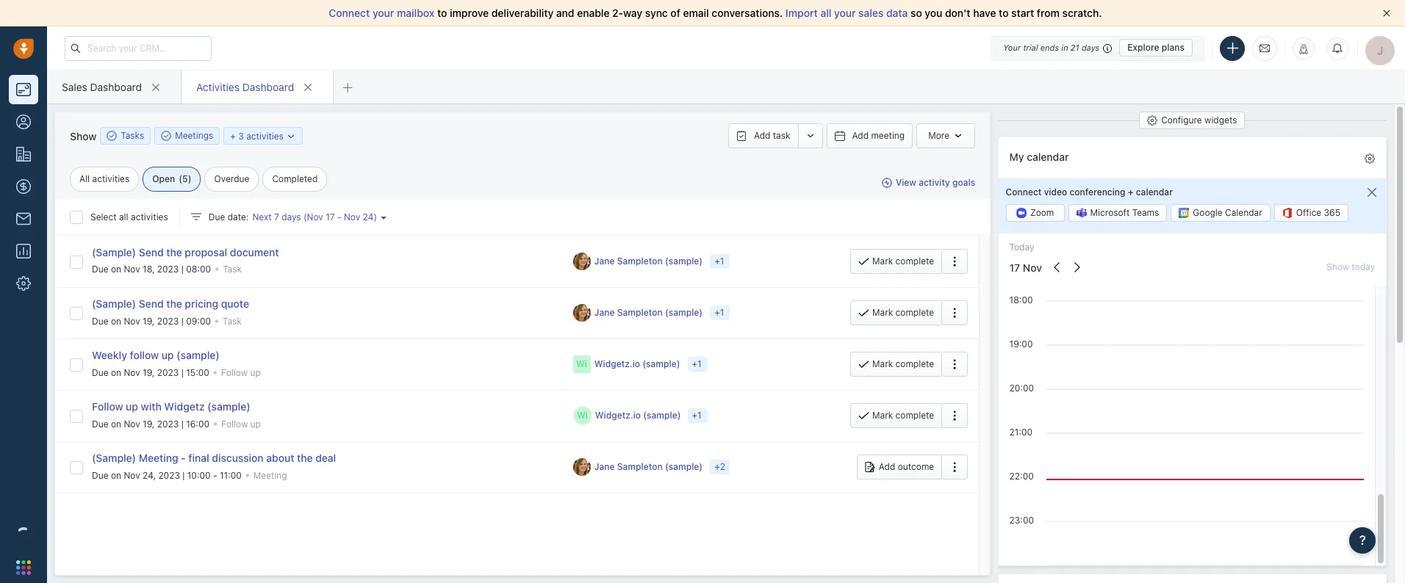 Task type: describe. For each thing, give the bounding box(es) containing it.
in
[[1061, 43, 1068, 52]]

sales dashboard
[[62, 80, 142, 93]]

improve
[[450, 7, 489, 19]]

discussion
[[212, 452, 264, 465]]

mark complete for document
[[872, 256, 934, 267]]

(sample) meeting - final discussion about the deal link
[[92, 452, 336, 465]]

3 mark complete button from the top
[[850, 352, 942, 377]]

send for proposal
[[139, 246, 164, 259]]

due on nov 19, 2023 | 09:00
[[92, 316, 211, 327]]

on for weekly follow up (sample)
[[111, 367, 121, 378]]

quote
[[221, 298, 249, 310]]

zoom
[[1030, 208, 1054, 219]]

due for (sample) send the proposal document
[[92, 264, 108, 275]]

2 vertical spatial -
[[213, 470, 217, 481]]

tasks
[[121, 130, 144, 141]]

| for final
[[182, 470, 185, 481]]

add outcome button
[[857, 455, 942, 480]]

overdue
[[214, 173, 249, 184]]

nov right 7
[[307, 212, 323, 223]]

21
[[1071, 43, 1079, 52]]

19, for send
[[143, 316, 155, 327]]

(sample) for (sample) send the pricing quote
[[92, 298, 136, 310]]

nov left the '24,'
[[124, 470, 140, 481]]

due date:
[[209, 212, 249, 223]]

add for add outcome
[[879, 462, 895, 473]]

what's new image
[[1299, 44, 1309, 54]]

teams
[[1132, 208, 1159, 219]]

jane for (sample) send the proposal document
[[594, 256, 615, 267]]

meeting
[[871, 130, 905, 141]]

18:00
[[1009, 294, 1033, 305]]

| for proposal
[[181, 264, 184, 275]]

all
[[79, 173, 90, 184]]

activities for all
[[131, 212, 168, 223]]

follow up with widgetz (sample)
[[92, 401, 250, 413]]

0 vertical spatial -
[[337, 212, 341, 223]]

today
[[1009, 242, 1034, 253]]

goals
[[952, 177, 975, 188]]

final
[[188, 452, 209, 465]]

ends
[[1040, 43, 1059, 52]]

22:00
[[1009, 471, 1034, 482]]

(sample) for (sample) send the proposal document
[[92, 246, 136, 259]]

sampleton for (sample) send the proposal document
[[617, 256, 663, 267]]

email
[[683, 7, 709, 19]]

office 365
[[1296, 208, 1341, 219]]

1 vertical spatial (
[[303, 212, 307, 223]]

add outcome
[[879, 462, 934, 473]]

deliverability
[[491, 7, 554, 19]]

jane sampleton (sample) link for (sample) meeting - final discussion about the deal
[[594, 461, 703, 474]]

and
[[556, 7, 574, 19]]

10:00
[[187, 470, 211, 481]]

sampleton for (sample) meeting - final discussion about the deal
[[617, 462, 663, 473]]

microsoft
[[1090, 208, 1130, 219]]

mark complete button for document
[[850, 249, 942, 274]]

configure widgets
[[1161, 115, 1237, 126]]

jane sampleton (sample) link for (sample) send the proposal document
[[594, 255, 703, 268]]

jane sampleton (sample) for (sample) meeting - final discussion about the deal
[[594, 462, 703, 473]]

you
[[925, 7, 942, 19]]

1 horizontal spatial meeting
[[253, 470, 287, 481]]

start
[[1011, 7, 1034, 19]]

microsoft teams
[[1090, 208, 1159, 219]]

explore plans
[[1128, 42, 1185, 53]]

16:00
[[186, 419, 209, 430]]

task
[[773, 130, 790, 141]]

on for follow up with widgetz (sample)
[[111, 419, 121, 430]]

send for pricing
[[139, 298, 164, 310]]

0 vertical spatial days
[[1082, 43, 1100, 52]]

+2
[[714, 462, 725, 473]]

all activities
[[79, 173, 130, 184]]

3 mark complete from the top
[[872, 359, 934, 370]]

0 vertical spatial calendar
[[1027, 150, 1069, 163]]

2023 for widgetz
[[157, 419, 179, 430]]

2023 for proposal
[[157, 264, 179, 275]]

down image
[[286, 131, 296, 141]]

follow for weekly follow up (sample)
[[221, 367, 248, 378]]

nov down today
[[1023, 261, 1042, 274]]

microsoft teams button
[[1068, 205, 1167, 222]]

configure widgets button
[[1139, 112, 1245, 129]]

activities dashboard
[[196, 80, 294, 93]]

mark for document
[[872, 256, 893, 267]]

1 vertical spatial days
[[282, 212, 301, 223]]

nov left "24"
[[344, 212, 360, 223]]

with
[[141, 401, 162, 413]]

due on nov 19, 2023 | 15:00
[[92, 367, 209, 378]]

sync
[[645, 7, 668, 19]]

way
[[623, 7, 642, 19]]

weekly follow up (sample) link
[[92, 349, 220, 362]]

add task button
[[728, 123, 798, 148]]

your trial ends in 21 days
[[1003, 43, 1100, 52]]

import all your sales data link
[[786, 7, 911, 19]]

(sample) send the proposal document
[[92, 246, 279, 259]]

widgetz
[[164, 401, 205, 413]]

deal
[[315, 452, 336, 465]]

3 mark from the top
[[872, 359, 893, 370]]

wi button
[[573, 406, 592, 426]]

open
[[152, 173, 175, 184]]

(sample) send the pricing quote
[[92, 298, 249, 310]]

connect your mailbox to improve deliverability and enable 2-way sync of email conversations. import all your sales data so you don't have to start from scratch.
[[329, 7, 1102, 19]]

task for quote
[[223, 316, 242, 327]]

plans
[[1162, 42, 1185, 53]]

widgetz.io (sample) link for weekly follow up (sample)
[[594, 358, 681, 371]]

widgetz.io (sample) link for follow up with widgetz (sample)
[[595, 410, 681, 422]]

wi widgetz.io (sample) for weekly follow up (sample)
[[576, 359, 680, 370]]

7
[[274, 212, 279, 223]]

2 your from the left
[[834, 7, 856, 19]]

365
[[1324, 208, 1341, 219]]

activity
[[919, 177, 950, 188]]

follow up with widgetz (sample) link
[[92, 401, 250, 413]]

5
[[182, 173, 188, 184]]

18,
[[143, 264, 155, 275]]

date:
[[228, 212, 249, 223]]

nov down follow up with widgetz (sample) link
[[124, 419, 140, 430]]

show
[[70, 130, 97, 142]]

view activity goals link
[[882, 177, 975, 189]]

sales
[[859, 7, 884, 19]]

select
[[90, 212, 117, 223]]

document
[[230, 246, 279, 259]]

follow up for weekly follow up (sample)
[[221, 367, 261, 378]]

2 vertical spatial the
[[297, 452, 313, 465]]

due for (sample) send the pricing quote
[[92, 316, 108, 327]]

pricing
[[185, 298, 218, 310]]

+ inside button
[[230, 130, 236, 141]]

more
[[928, 130, 950, 141]]

19, for follow
[[143, 367, 155, 378]]

3
[[238, 130, 244, 141]]

wi for weekly follow up (sample)
[[576, 359, 587, 370]]

mailbox
[[397, 7, 435, 19]]

1 vertical spatial follow
[[92, 401, 123, 413]]

up up discussion
[[250, 419, 261, 430]]

mark complete for quote
[[872, 307, 934, 318]]

on for (sample) send the proposal document
[[111, 264, 121, 275]]

+1 for (sample)
[[692, 410, 702, 421]]



Task type: locate. For each thing, give the bounding box(es) containing it.
- left the final
[[181, 452, 186, 465]]

0 vertical spatial widgetz.io
[[594, 359, 640, 370]]

1 dashboard from the left
[[90, 80, 142, 93]]

2 horizontal spatial -
[[337, 212, 341, 223]]

2 vertical spatial (sample)
[[92, 452, 136, 465]]

+ 3 activities link
[[230, 129, 296, 143]]

0 horizontal spatial to
[[437, 7, 447, 19]]

0 vertical spatial (sample)
[[92, 246, 136, 259]]

widgetz.io
[[594, 359, 640, 370], [595, 410, 641, 421]]

follow left with
[[92, 401, 123, 413]]

sampleton for (sample) send the pricing quote
[[617, 308, 663, 319]]

0 vertical spatial widgetz.io (sample) link
[[594, 358, 681, 371]]

( right 7
[[303, 212, 307, 223]]

due on nov 19, 2023 | 16:00
[[92, 419, 209, 430]]

send email image
[[1260, 42, 1270, 54]]

15:00
[[186, 367, 209, 378]]

meeting down about
[[253, 470, 287, 481]]

follow up right 15:00
[[221, 367, 261, 378]]

0 horizontal spatial (
[[179, 173, 182, 184]]

1 vertical spatial (sample)
[[92, 298, 136, 310]]

wi widgetz.io (sample) for follow up with widgetz (sample)
[[577, 410, 681, 421]]

19, down (sample) send the pricing quote link
[[143, 316, 155, 327]]

3 jane from the top
[[594, 462, 615, 473]]

video
[[1044, 187, 1067, 198]]

add for add meeting
[[852, 130, 869, 141]]

| left 16:00
[[181, 419, 184, 430]]

0 horizontal spatial meeting
[[139, 452, 178, 465]]

0 vertical spatial send
[[139, 246, 164, 259]]

+
[[230, 130, 236, 141], [1128, 187, 1134, 198]]

2 on from the top
[[111, 316, 121, 327]]

0 vertical spatial sampleton
[[617, 256, 663, 267]]

1 19, from the top
[[143, 316, 155, 327]]

1 vertical spatial all
[[119, 212, 128, 223]]

( right open
[[179, 173, 182, 184]]

connect video conferencing + calendar
[[1006, 187, 1173, 198]]

calendar right "my"
[[1027, 150, 1069, 163]]

1 vertical spatial jane sampleton (sample)
[[594, 308, 703, 319]]

all right import
[[820, 7, 832, 19]]

1 vertical spatial jane
[[594, 308, 615, 319]]

1 vertical spatial -
[[181, 452, 186, 465]]

more button
[[917, 123, 975, 148], [917, 123, 975, 148]]

19, down with
[[143, 419, 155, 430]]

google calendar
[[1193, 208, 1262, 219]]

0 vertical spatial the
[[166, 246, 182, 259]]

0 vertical spatial meeting
[[139, 452, 178, 465]]

2023 for final
[[158, 470, 180, 481]]

on down weekly
[[111, 367, 121, 378]]

1 on from the top
[[111, 264, 121, 275]]

follow
[[221, 367, 248, 378], [92, 401, 123, 413], [221, 419, 248, 430]]

on up weekly
[[111, 316, 121, 327]]

2 horizontal spatial add
[[879, 462, 895, 473]]

2023 down the weekly follow up (sample) link
[[157, 367, 179, 378]]

due on nov 18, 2023 | 08:00
[[92, 264, 211, 275]]

2 19, from the top
[[143, 367, 155, 378]]

complete for document
[[896, 256, 934, 267]]

1 jane sampleton (sample) link from the top
[[594, 255, 703, 268]]

activities inside button
[[246, 130, 284, 141]]

add inside "button"
[[754, 130, 770, 141]]

(
[[179, 173, 182, 184], [303, 212, 307, 223]]

0 vertical spatial connect
[[329, 7, 370, 19]]

jane sampleton (sample) for (sample) send the proposal document
[[594, 256, 703, 267]]

completed
[[272, 173, 318, 184]]

1 vertical spatial connect
[[1006, 187, 1042, 198]]

| left '08:00'
[[181, 264, 184, 275]]

17 left "24"
[[326, 212, 335, 223]]

2 (sample) from the top
[[92, 298, 136, 310]]

1 horizontal spatial your
[[834, 7, 856, 19]]

your left mailbox
[[373, 7, 394, 19]]

all right select
[[119, 212, 128, 223]]

24
[[363, 212, 374, 223]]

0 vertical spatial wi widgetz.io (sample)
[[576, 359, 680, 370]]

complete for quote
[[896, 307, 934, 318]]

11:00
[[220, 470, 242, 481]]

on for (sample) meeting - final discussion about the deal
[[111, 470, 121, 481]]

widgetz.io for follow up with widgetz (sample)
[[595, 410, 641, 421]]

the up due on nov 18, 2023 | 08:00
[[166, 246, 182, 259]]

2 vertical spatial sampleton
[[617, 462, 663, 473]]

0 vertical spatial )
[[188, 173, 191, 184]]

next
[[252, 212, 272, 223]]

2 dashboard from the left
[[242, 80, 294, 93]]

1 vertical spatial widgetz.io (sample) link
[[595, 410, 681, 422]]

open ( 5 )
[[152, 173, 191, 184]]

jane
[[594, 256, 615, 267], [594, 308, 615, 319], [594, 462, 615, 473]]

3 jane sampleton (sample) from the top
[[594, 462, 703, 473]]

0 vertical spatial jane sampleton (sample)
[[594, 256, 703, 267]]

task
[[223, 264, 242, 275], [223, 316, 242, 327]]

(sample) send the proposal document link
[[92, 246, 279, 259]]

nov down follow
[[124, 367, 140, 378]]

1 horizontal spatial connect
[[1006, 187, 1042, 198]]

2023 down (sample) send the pricing quote
[[157, 316, 179, 327]]

outcome
[[898, 462, 934, 473]]

jane for (sample) send the pricing quote
[[594, 308, 615, 319]]

1 horizontal spatial dashboard
[[242, 80, 294, 93]]

up right 15:00
[[250, 367, 261, 378]]

scratch.
[[1062, 7, 1102, 19]]

explore
[[1128, 42, 1159, 53]]

2023 down follow up with widgetz (sample) link
[[157, 419, 179, 430]]

calendar
[[1225, 208, 1262, 219]]

1 vertical spatial wi
[[577, 410, 588, 421]]

1 jane sampleton (sample) from the top
[[594, 256, 703, 267]]

0 vertical spatial (
[[179, 173, 182, 184]]

+ 3 activities
[[230, 130, 284, 141]]

about
[[266, 452, 294, 465]]

enable
[[577, 7, 610, 19]]

0 horizontal spatial 17
[[326, 212, 335, 223]]

add left outcome
[[879, 462, 895, 473]]

1 to from the left
[[437, 7, 447, 19]]

send
[[139, 246, 164, 259], [139, 298, 164, 310]]

2 vertical spatial jane sampleton (sample) link
[[594, 461, 703, 474]]

2 vertical spatial jane sampleton (sample)
[[594, 462, 703, 473]]

4 mark from the top
[[872, 410, 893, 421]]

1 vertical spatial send
[[139, 298, 164, 310]]

connect for connect your mailbox to improve deliverability and enable 2-way sync of email conversations. import all your sales data so you don't have to start from scratch.
[[329, 7, 370, 19]]

3 jane sampleton (sample) link from the top
[[594, 461, 703, 474]]

0 vertical spatial jane sampleton (sample) link
[[594, 255, 703, 268]]

1 send from the top
[[139, 246, 164, 259]]

task for document
[[223, 264, 242, 275]]

your left sales
[[834, 7, 856, 19]]

nov
[[307, 212, 323, 223], [344, 212, 360, 223], [1023, 261, 1042, 274], [124, 264, 140, 275], [124, 316, 140, 327], [124, 367, 140, 378], [124, 419, 140, 430], [124, 470, 140, 481]]

add left the meeting
[[852, 130, 869, 141]]

1 task from the top
[[223, 264, 242, 275]]

1 vertical spatial wi widgetz.io (sample)
[[577, 410, 681, 421]]

0 vertical spatial +
[[230, 130, 236, 141]]

days right 21
[[1082, 43, 1100, 52]]

+ 3 activities button
[[224, 127, 303, 145]]

2023 right 18,
[[157, 264, 179, 275]]

1 mark from the top
[[872, 256, 893, 267]]

connect left mailbox
[[329, 7, 370, 19]]

add inside button
[[879, 462, 895, 473]]

1 sampleton from the top
[[617, 256, 663, 267]]

0 horizontal spatial connect
[[329, 7, 370, 19]]

dashboard for activities dashboard
[[242, 80, 294, 93]]

(sample) for (sample) meeting - final discussion about the deal
[[92, 452, 136, 465]]

follow up discussion
[[221, 419, 248, 430]]

2 jane from the top
[[594, 308, 615, 319]]

| left 15:00
[[181, 367, 184, 378]]

sales
[[62, 80, 87, 93]]

2 mark from the top
[[872, 307, 893, 318]]

2 send from the top
[[139, 298, 164, 310]]

trial
[[1023, 43, 1038, 52]]

the left pricing on the bottom of the page
[[166, 298, 182, 310]]

0 horizontal spatial )
[[188, 173, 191, 184]]

1 vertical spatial task
[[223, 316, 242, 327]]

mark
[[872, 256, 893, 267], [872, 307, 893, 318], [872, 359, 893, 370], [872, 410, 893, 421]]

meeting
[[139, 452, 178, 465], [253, 470, 287, 481]]

0 horizontal spatial your
[[373, 7, 394, 19]]

1 vertical spatial 17
[[1009, 261, 1020, 274]]

due for weekly follow up (sample)
[[92, 367, 108, 378]]

2 vertical spatial jane
[[594, 462, 615, 473]]

nov up follow
[[124, 316, 140, 327]]

1 vertical spatial 19,
[[143, 367, 155, 378]]

0 vertical spatial all
[[820, 7, 832, 19]]

1 vertical spatial jane sampleton (sample) link
[[594, 307, 703, 319]]

mark for quote
[[872, 307, 893, 318]]

don't
[[945, 7, 971, 19]]

0 vertical spatial 17
[[326, 212, 335, 223]]

meetings
[[175, 130, 213, 141]]

1 vertical spatial activities
[[92, 173, 130, 184]]

1 horizontal spatial all
[[820, 7, 832, 19]]

add task
[[754, 130, 790, 141]]

add inside button
[[852, 130, 869, 141]]

0 vertical spatial wi
[[576, 359, 587, 370]]

my calendar
[[1009, 150, 1069, 163]]

add left task
[[754, 130, 770, 141]]

1 vertical spatial follow up
[[221, 419, 261, 430]]

4 complete from the top
[[896, 410, 934, 421]]

2023 for pricing
[[157, 316, 179, 327]]

+1 for document
[[714, 256, 724, 267]]

jane for (sample) meeting - final discussion about the deal
[[594, 462, 615, 473]]

0 vertical spatial task
[[223, 264, 242, 275]]

connect for connect video conferencing + calendar
[[1006, 187, 1042, 198]]

on for (sample) send the pricing quote
[[111, 316, 121, 327]]

0 vertical spatial jane
[[594, 256, 615, 267]]

connect
[[329, 7, 370, 19], [1006, 187, 1042, 198]]

Search your CRM... text field
[[65, 36, 212, 61]]

mark complete button for quote
[[850, 301, 942, 326]]

+ up 'microsoft teams'
[[1128, 187, 1134, 198]]

days right 7
[[282, 212, 301, 223]]

1 complete from the top
[[896, 256, 934, 267]]

complete for (sample)
[[896, 410, 934, 421]]

follow up for follow up with widgetz (sample)
[[221, 419, 261, 430]]

+ left 3
[[230, 130, 236, 141]]

- left "24"
[[337, 212, 341, 223]]

on left the '24,'
[[111, 470, 121, 481]]

so
[[911, 7, 922, 19]]

wi for follow up with widgetz (sample)
[[577, 410, 588, 421]]

2023
[[157, 264, 179, 275], [157, 316, 179, 327], [157, 367, 179, 378], [157, 419, 179, 430], [158, 470, 180, 481]]

1 (sample) from the top
[[92, 246, 136, 259]]

2 jane sampleton (sample) link from the top
[[594, 307, 703, 319]]

1 mark complete from the top
[[872, 256, 934, 267]]

activities right "all"
[[92, 173, 130, 184]]

1 vertical spatial calendar
[[1136, 187, 1173, 198]]

widgetz.io for weekly follow up (sample)
[[594, 359, 640, 370]]

+1 for quote
[[714, 307, 724, 318]]

(sample) down select
[[92, 246, 136, 259]]

4 on from the top
[[111, 419, 121, 430]]

0 horizontal spatial +
[[230, 130, 236, 141]]

3 19, from the top
[[143, 419, 155, 430]]

2-
[[612, 7, 623, 19]]

activities
[[196, 80, 240, 93]]

2023 for (sample)
[[157, 367, 179, 378]]

-
[[337, 212, 341, 223], [181, 452, 186, 465], [213, 470, 217, 481]]

dashboard for sales dashboard
[[90, 80, 142, 93]]

mark complete button
[[850, 249, 942, 274], [850, 301, 942, 326], [850, 352, 942, 377], [850, 403, 942, 428]]

calendar up teams
[[1136, 187, 1173, 198]]

1 horizontal spatial 17
[[1009, 261, 1020, 274]]

due for follow up with widgetz (sample)
[[92, 419, 108, 430]]

mark complete
[[872, 256, 934, 267], [872, 307, 934, 318], [872, 359, 934, 370], [872, 410, 934, 421]]

1 horizontal spatial calendar
[[1136, 187, 1173, 198]]

3 (sample) from the top
[[92, 452, 136, 465]]

follow right 15:00
[[221, 367, 248, 378]]

1 vertical spatial sampleton
[[617, 308, 663, 319]]

- left 11:00
[[213, 470, 217, 481]]

the for proposal
[[166, 246, 182, 259]]

| for (sample)
[[181, 367, 184, 378]]

2023 right the '24,'
[[158, 470, 180, 481]]

the for pricing
[[166, 298, 182, 310]]

dashboard right sales
[[90, 80, 142, 93]]

weekly follow up (sample)
[[92, 349, 220, 362]]

1 horizontal spatial -
[[213, 470, 217, 481]]

the
[[166, 246, 182, 259], [166, 298, 182, 310], [297, 452, 313, 465]]

0 horizontal spatial add
[[754, 130, 770, 141]]

freshworks switcher image
[[16, 561, 31, 575]]

widgets
[[1205, 115, 1237, 126]]

| for pricing
[[181, 316, 184, 327]]

1 horizontal spatial to
[[999, 7, 1009, 19]]

1 horizontal spatial )
[[374, 212, 377, 223]]

jane sampleton (sample) for (sample) send the pricing quote
[[594, 308, 703, 319]]

17
[[326, 212, 335, 223], [1009, 261, 1020, 274]]

office 365 button
[[1274, 205, 1349, 222]]

on down follow up with widgetz (sample) link
[[111, 419, 121, 430]]

1 horizontal spatial (
[[303, 212, 307, 223]]

0 vertical spatial 19,
[[143, 316, 155, 327]]

up right follow
[[161, 349, 174, 362]]

19,
[[143, 316, 155, 327], [143, 367, 155, 378], [143, 419, 155, 430]]

17 nov
[[1009, 261, 1042, 274]]

office
[[1296, 208, 1322, 219]]

(sample)
[[665, 256, 703, 267], [665, 308, 703, 319], [177, 349, 220, 362], [643, 359, 680, 370], [207, 401, 250, 413], [643, 410, 681, 421], [665, 462, 703, 473]]

due for (sample) meeting - final discussion about the deal
[[92, 470, 108, 481]]

to left start
[[999, 7, 1009, 19]]

1 horizontal spatial add
[[852, 130, 869, 141]]

2 sampleton from the top
[[617, 308, 663, 319]]

jane sampleton (sample) link for (sample) send the pricing quote
[[594, 307, 703, 319]]

3 complete from the top
[[896, 359, 934, 370]]

to
[[437, 7, 447, 19], [999, 7, 1009, 19]]

conferencing
[[1070, 187, 1126, 198]]

on
[[111, 264, 121, 275], [111, 316, 121, 327], [111, 367, 121, 378], [111, 419, 121, 430], [111, 470, 121, 481]]

explore plans link
[[1119, 39, 1193, 57]]

mark complete for (sample)
[[872, 410, 934, 421]]

task down document
[[223, 264, 242, 275]]

proposal
[[185, 246, 227, 259]]

google calendar button
[[1171, 205, 1270, 222]]

connect up zoom button
[[1006, 187, 1042, 198]]

task down quote
[[223, 316, 242, 327]]

due on nov 24, 2023 | 10:00 - 11:00
[[92, 470, 242, 481]]

1 horizontal spatial +
[[1128, 187, 1134, 198]]

next 7 days ( nov 17 - nov 24 )
[[252, 212, 377, 223]]

0 horizontal spatial dashboard
[[90, 80, 142, 93]]

send up due on nov 18, 2023 | 08:00
[[139, 246, 164, 259]]

from
[[1037, 7, 1060, 19]]

weekly
[[92, 349, 127, 362]]

1 jane from the top
[[594, 256, 615, 267]]

4 mark complete from the top
[[872, 410, 934, 421]]

(sample) down the due on nov 19, 2023 | 16:00
[[92, 452, 136, 465]]

calendar
[[1027, 150, 1069, 163], [1136, 187, 1173, 198]]

0 vertical spatial follow
[[221, 367, 248, 378]]

3 on from the top
[[111, 367, 121, 378]]

activities
[[246, 130, 284, 141], [92, 173, 130, 184], [131, 212, 168, 223]]

close image
[[1383, 10, 1390, 17]]

your
[[1003, 43, 1021, 52]]

1 vertical spatial widgetz.io
[[595, 410, 641, 421]]

(sample) up due on nov 19, 2023 | 09:00
[[92, 298, 136, 310]]

follow for follow up with widgetz (sample)
[[221, 419, 248, 430]]

1 horizontal spatial days
[[1082, 43, 1100, 52]]

dashboard up + 3 activities button
[[242, 80, 294, 93]]

| left 10:00
[[182, 470, 185, 481]]

follow
[[130, 349, 159, 362]]

(sample) meeting - final discussion about the deal
[[92, 452, 336, 465]]

meeting up the due on nov 24, 2023 | 10:00 - 11:00
[[139, 452, 178, 465]]

23:00
[[1009, 515, 1034, 526]]

send up due on nov 19, 2023 | 09:00
[[139, 298, 164, 310]]

17 down today
[[1009, 261, 1020, 274]]

up left with
[[126, 401, 138, 413]]

nov left 18,
[[124, 264, 140, 275]]

data
[[886, 7, 908, 19]]

4 mark complete button from the top
[[850, 403, 942, 428]]

1 mark complete button from the top
[[850, 249, 942, 274]]

2 mark complete button from the top
[[850, 301, 942, 326]]

0 horizontal spatial all
[[119, 212, 128, 223]]

2 vertical spatial 19,
[[143, 419, 155, 430]]

09:00
[[186, 316, 211, 327]]

2 mark complete from the top
[[872, 307, 934, 318]]

1 vertical spatial )
[[374, 212, 377, 223]]

1 vertical spatial the
[[166, 298, 182, 310]]

2 vertical spatial activities
[[131, 212, 168, 223]]

activities for 3
[[246, 130, 284, 141]]

2 complete from the top
[[896, 307, 934, 318]]

19, down follow
[[143, 367, 155, 378]]

2 vertical spatial follow
[[221, 419, 248, 430]]

2 task from the top
[[223, 316, 242, 327]]

0 horizontal spatial calendar
[[1027, 150, 1069, 163]]

0 horizontal spatial activities
[[92, 173, 130, 184]]

2 jane sampleton (sample) from the top
[[594, 308, 703, 319]]

3 sampleton from the top
[[617, 462, 663, 473]]

2 to from the left
[[999, 7, 1009, 19]]

1 vertical spatial meeting
[[253, 470, 287, 481]]

to right mailbox
[[437, 7, 447, 19]]

0 vertical spatial activities
[[246, 130, 284, 141]]

2 horizontal spatial activities
[[246, 130, 284, 141]]

follow up up discussion
[[221, 419, 261, 430]]

| for widgetz
[[181, 419, 184, 430]]

activities down open
[[131, 212, 168, 223]]

19, for up
[[143, 419, 155, 430]]

mark for (sample)
[[872, 410, 893, 421]]

add for add task
[[754, 130, 770, 141]]

jane sampleton (sample)
[[594, 256, 703, 267], [594, 308, 703, 319], [594, 462, 703, 473]]

1 vertical spatial +
[[1128, 187, 1134, 198]]

view activity goals
[[896, 177, 975, 188]]

0 vertical spatial follow up
[[221, 367, 261, 378]]

5 on from the top
[[111, 470, 121, 481]]

0 horizontal spatial days
[[282, 212, 301, 223]]

on left 18,
[[111, 264, 121, 275]]

1 your from the left
[[373, 7, 394, 19]]

mark complete button for (sample)
[[850, 403, 942, 428]]

| left 09:00
[[181, 316, 184, 327]]

activities right 3
[[246, 130, 284, 141]]

1 horizontal spatial activities
[[131, 212, 168, 223]]

the left deal
[[297, 452, 313, 465]]

0 horizontal spatial -
[[181, 452, 186, 465]]



Task type: vqa. For each thing, say whether or not it's contained in the screenshot.


